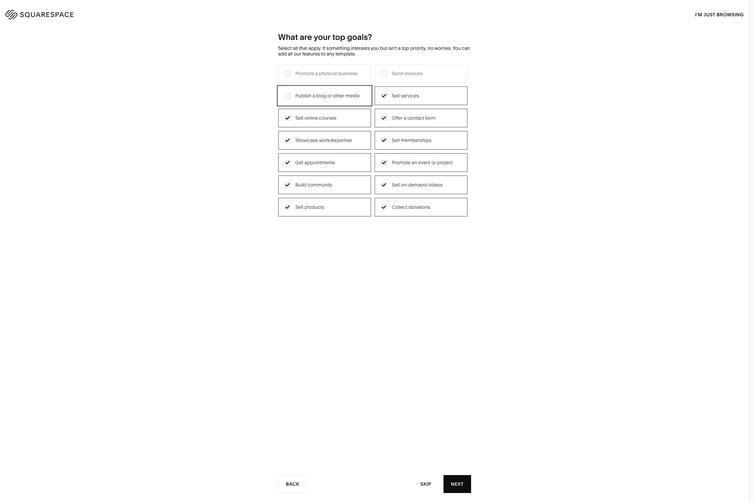 Task type: describe. For each thing, give the bounding box(es) containing it.
if
[[323, 45, 325, 51]]

community
[[308, 182, 332, 188]]

a inside what are your top goals? select all that apply. if something interests you but isn't a top priority, no worries. you can add all our features to any template.
[[398, 45, 401, 51]]

sell services
[[392, 93, 419, 99]]

animals
[[391, 102, 408, 108]]

promote an event or project
[[392, 159, 453, 165]]

worries.
[[434, 45, 452, 51]]

collect
[[392, 204, 407, 210]]

promote for promote an event or project
[[392, 159, 411, 165]]

or for blog
[[327, 93, 332, 99]]

no
[[428, 45, 433, 51]]

memberships
[[401, 137, 431, 143]]

home
[[371, 92, 384, 98]]

are
[[300, 32, 312, 42]]

skip
[[420, 481, 431, 487]]

nature & animals
[[371, 102, 408, 108]]

get appointments
[[295, 159, 335, 165]]

contact
[[407, 115, 424, 121]]

travel
[[301, 92, 313, 98]]

podcasts
[[320, 112, 340, 118]]

to
[[321, 51, 325, 57]]

template.
[[335, 51, 356, 57]]

events link
[[301, 122, 322, 128]]

i'm just browsing
[[695, 11, 744, 17]]

other
[[333, 93, 344, 99]]

event
[[418, 159, 430, 165]]

real estate & properties link
[[301, 142, 359, 148]]

in
[[735, 10, 741, 16]]

sell for sell online courses
[[295, 115, 303, 121]]

home & decor link
[[371, 92, 410, 98]]

build community
[[295, 182, 332, 188]]

form
[[425, 115, 435, 121]]

videos
[[428, 182, 443, 188]]

& for podcasts
[[315, 112, 319, 118]]

promote for promote a physical business
[[295, 70, 314, 76]]

what
[[278, 32, 298, 42]]

just
[[704, 11, 715, 17]]

what are your top goals? select all that apply. if something interests you but isn't a top priority, no worries. you can add all our features to any template.
[[278, 32, 470, 57]]

sell for sell on-demand videos
[[392, 182, 400, 188]]

squarespace logo image
[[13, 8, 87, 19]]

any
[[327, 51, 334, 57]]

log
[[724, 10, 734, 16]]

browsing
[[717, 11, 744, 17]]

dario
[[285, 471, 302, 477]]

non-
[[261, 122, 272, 128]]

sell on-demand videos
[[392, 182, 443, 188]]

goals?
[[347, 32, 372, 42]]

add
[[278, 51, 287, 57]]

sell for sell services
[[392, 93, 400, 99]]

publish
[[295, 93, 311, 99]]

real estate & properties
[[301, 142, 353, 148]]

business
[[338, 70, 358, 76]]

log             in
[[724, 10, 741, 16]]

community & non-profits
[[230, 122, 286, 128]]

physical
[[319, 70, 337, 76]]

sell for sell products
[[295, 204, 303, 210]]

something
[[326, 45, 350, 51]]

professional services link
[[230, 102, 284, 108]]

appointments
[[304, 159, 335, 165]]

or for event
[[431, 159, 436, 165]]

you
[[371, 45, 379, 51]]

invoices
[[404, 70, 422, 76]]

& for non-
[[257, 122, 260, 128]]

showcase work/expertise
[[295, 137, 352, 143]]

apply.
[[308, 45, 321, 51]]

community & non-profits link
[[230, 122, 293, 128]]

our
[[294, 51, 301, 57]]

professional services
[[230, 102, 277, 108]]

priority,
[[410, 45, 427, 51]]

get
[[295, 159, 303, 165]]

nature & animals link
[[371, 102, 415, 108]]

publish a blog or other media
[[295, 93, 359, 99]]

on-
[[401, 182, 408, 188]]

i'm
[[695, 11, 702, 17]]

skip button
[[413, 475, 439, 493]]

offer a contact form
[[392, 115, 435, 121]]

next button
[[444, 475, 471, 493]]

interests
[[351, 45, 370, 51]]

fitness
[[371, 112, 386, 118]]



Task type: locate. For each thing, give the bounding box(es) containing it.
1 horizontal spatial or
[[431, 159, 436, 165]]

a right "offer"
[[404, 115, 406, 121]]

donations
[[408, 204, 430, 210]]

professional
[[230, 102, 257, 108]]

sell products
[[295, 204, 324, 210]]

& right estate
[[326, 142, 329, 148]]

profits
[[272, 122, 286, 128]]

a for promote a physical business
[[315, 70, 318, 76]]

work/expertise
[[319, 137, 352, 143]]

a for offer a contact form
[[404, 115, 406, 121]]

1 horizontal spatial promote
[[392, 159, 411, 165]]

a left blog
[[312, 93, 315, 99]]

or
[[327, 93, 332, 99], [431, 159, 436, 165]]

i'm just browsing link
[[695, 5, 744, 24]]

&
[[385, 92, 388, 98], [387, 102, 390, 108], [315, 112, 319, 118], [257, 122, 260, 128], [326, 142, 329, 148]]

0 vertical spatial promote
[[295, 70, 314, 76]]

& for decor
[[385, 92, 388, 98]]

community
[[230, 122, 256, 128]]

& right media at the top
[[315, 112, 319, 118]]

sell
[[392, 93, 400, 99], [295, 115, 303, 121], [392, 137, 400, 143], [392, 182, 400, 188], [295, 204, 303, 210]]

media & podcasts
[[301, 112, 340, 118]]

offer
[[392, 115, 403, 121]]

estate
[[311, 142, 325, 148]]

all left "that"
[[293, 45, 298, 51]]

decor
[[389, 92, 403, 98]]

real
[[301, 142, 310, 148]]

sell online courses
[[295, 115, 337, 121]]

events
[[301, 122, 315, 128]]

top
[[332, 32, 345, 42], [402, 45, 409, 51]]

a right the isn't at the top of page
[[398, 45, 401, 51]]

0 horizontal spatial all
[[288, 51, 293, 57]]

sell for sell memberships
[[392, 137, 400, 143]]

a left physical at left top
[[315, 70, 318, 76]]

& for animals
[[387, 102, 390, 108]]

promote a physical business
[[295, 70, 358, 76]]

1 vertical spatial or
[[431, 159, 436, 165]]

build
[[295, 182, 306, 188]]

demand
[[408, 182, 427, 188]]

a
[[398, 45, 401, 51], [315, 70, 318, 76], [312, 93, 315, 99], [404, 115, 406, 121]]

& right home
[[385, 92, 388, 98]]

0 horizontal spatial top
[[332, 32, 345, 42]]

0 vertical spatial or
[[327, 93, 332, 99]]

nature
[[371, 102, 386, 108]]

showcase
[[295, 137, 318, 143]]

a for publish a blog or other media
[[312, 93, 315, 99]]

0 vertical spatial top
[[332, 32, 345, 42]]

1 vertical spatial promote
[[392, 159, 411, 165]]

that
[[299, 45, 307, 51]]

features
[[302, 51, 320, 57]]

top up something in the top of the page
[[332, 32, 345, 42]]

restaurants link
[[301, 102, 333, 108]]

isn't
[[388, 45, 397, 51]]

& left non-
[[257, 122, 260, 128]]

log             in link
[[724, 10, 741, 16]]

blog
[[316, 93, 326, 99]]

weddings
[[301, 132, 323, 138]]

an
[[412, 159, 417, 165]]

project
[[437, 159, 453, 165]]

but
[[380, 45, 387, 51]]

your
[[314, 32, 331, 42]]

sell up the events
[[295, 115, 303, 121]]

send invoices
[[392, 70, 422, 76]]

restaurants
[[301, 102, 326, 108]]

services
[[401, 93, 419, 99]]

& right nature
[[387, 102, 390, 108]]

1 horizontal spatial all
[[293, 45, 298, 51]]

sell left memberships
[[392, 137, 400, 143]]

sell left products
[[295, 204, 303, 210]]

top right the isn't at the top of page
[[402, 45, 409, 51]]

travel link
[[301, 92, 320, 98]]

1 vertical spatial top
[[402, 45, 409, 51]]

promote down the features
[[295, 70, 314, 76]]

0 horizontal spatial or
[[327, 93, 332, 99]]

or right the event
[[431, 159, 436, 165]]

media & podcasts link
[[301, 112, 346, 118]]

next
[[451, 481, 464, 487]]

sell memberships
[[392, 137, 431, 143]]

promote left an
[[392, 159, 411, 165]]

all
[[293, 45, 298, 51], [288, 51, 293, 57]]

can
[[462, 45, 470, 51]]

all left our
[[288, 51, 293, 57]]

fitness link
[[371, 112, 393, 118]]

you
[[453, 45, 461, 51]]

sell left on- on the right
[[392, 182, 400, 188]]

or right blog
[[327, 93, 332, 99]]

products
[[304, 204, 324, 210]]

squarespace logo link
[[13, 8, 159, 19]]

1 horizontal spatial top
[[402, 45, 409, 51]]

media
[[301, 112, 314, 118]]

select
[[278, 45, 292, 51]]

properties
[[330, 142, 353, 148]]

online
[[304, 115, 318, 121]]

0 horizontal spatial promote
[[295, 70, 314, 76]]

home & decor
[[371, 92, 403, 98]]

courses
[[319, 115, 337, 121]]

sell up nature & animals link
[[392, 93, 400, 99]]



Task type: vqa. For each thing, say whether or not it's contained in the screenshot.
products
yes



